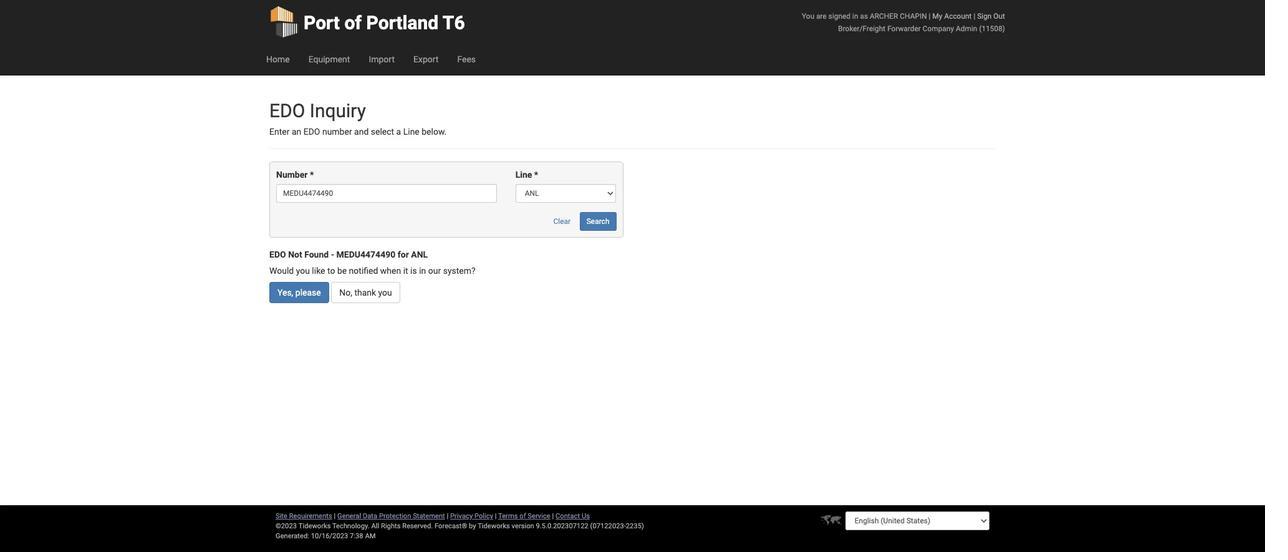 Task type: vqa. For each thing, say whether or not it's contained in the screenshot.
EDO to the middle
yes



Task type: describe. For each thing, give the bounding box(es) containing it.
tideworks
[[478, 522, 510, 530]]

(07122023-
[[591, 522, 626, 530]]

search button
[[580, 212, 617, 231]]

clear
[[554, 217, 571, 226]]

7:38
[[350, 532, 364, 540]]

service
[[528, 512, 551, 520]]

| left my
[[929, 12, 931, 21]]

signed
[[829, 12, 851, 21]]

out
[[994, 12, 1006, 21]]

privacy
[[450, 512, 473, 520]]

select
[[371, 127, 394, 137]]

* for line *
[[535, 170, 539, 180]]

admin
[[956, 24, 978, 33]]

line *
[[516, 170, 539, 180]]

when
[[380, 266, 401, 276]]

edo for inquiry
[[270, 100, 305, 122]]

account
[[945, 12, 972, 21]]

portland
[[367, 12, 439, 34]]

contact us link
[[556, 512, 590, 520]]

company
[[923, 24, 955, 33]]

site
[[276, 512, 288, 520]]

edo inquiry enter an edo number and select a line below.
[[270, 100, 447, 137]]

general
[[338, 512, 361, 520]]

all
[[372, 522, 379, 530]]

is
[[411, 266, 417, 276]]

requirements
[[289, 512, 332, 520]]

no, thank you
[[340, 288, 392, 298]]

fees
[[458, 54, 476, 64]]

notified
[[349, 266, 378, 276]]

inquiry
[[310, 100, 366, 122]]

please
[[296, 288, 321, 298]]

by
[[469, 522, 476, 530]]

in inside you are signed in as archer chapin | my account | sign out broker/freight forwarder company admin (11508)
[[853, 12, 859, 21]]

t6
[[443, 12, 465, 34]]

chapin
[[900, 12, 928, 21]]

rights
[[381, 522, 401, 530]]

©2023 tideworks
[[276, 522, 331, 530]]

it
[[403, 266, 408, 276]]

protection
[[379, 512, 411, 520]]

no,
[[340, 288, 352, 298]]

number *
[[276, 170, 314, 180]]

site requirements | general data protection statement | privacy policy | terms of service | contact us ©2023 tideworks technology. all rights reserved. forecast® by tideworks version 9.5.0.202307122 (07122023-2235) generated: 10/16/2023 7:38 am
[[276, 512, 644, 540]]

found
[[305, 250, 329, 260]]

yes, please button
[[270, 282, 329, 303]]

number
[[323, 127, 352, 137]]

yes,
[[278, 288, 293, 298]]

port
[[304, 12, 340, 34]]

forwarder
[[888, 24, 921, 33]]

anl
[[411, 250, 428, 260]]

| left general
[[334, 512, 336, 520]]

a
[[397, 127, 401, 137]]

am
[[365, 532, 376, 540]]

edo not found - medu4474490 for anl would you like to be notified when it is in our system?
[[270, 250, 476, 276]]

broker/freight
[[839, 24, 886, 33]]

enter
[[270, 127, 290, 137]]

2235)
[[626, 522, 644, 530]]

and
[[354, 127, 369, 137]]

| left "sign"
[[974, 12, 976, 21]]

import button
[[360, 44, 404, 75]]

export
[[414, 54, 439, 64]]

1 vertical spatial edo
[[304, 127, 320, 137]]

contact
[[556, 512, 580, 520]]

| up "9.5.0.202307122"
[[552, 512, 554, 520]]

-
[[331, 250, 334, 260]]

policy
[[475, 512, 494, 520]]



Task type: locate. For each thing, give the bounding box(es) containing it.
1 horizontal spatial in
[[853, 12, 859, 21]]

0 horizontal spatial you
[[296, 266, 310, 276]]

| up forecast®
[[447, 512, 449, 520]]

forecast®
[[435, 522, 467, 530]]

you inside the edo not found - medu4474490 for anl would you like to be notified when it is in our system?
[[296, 266, 310, 276]]

in inside the edo not found - medu4474490 for anl would you like to be notified when it is in our system?
[[419, 266, 426, 276]]

thank
[[355, 288, 376, 298]]

you
[[802, 12, 815, 21]]

Number * text field
[[276, 184, 497, 203]]

you left like
[[296, 266, 310, 276]]

you are signed in as archer chapin | my account | sign out broker/freight forwarder company admin (11508)
[[802, 12, 1006, 33]]

home
[[266, 54, 290, 64]]

of up the version
[[520, 512, 526, 520]]

site requirements link
[[276, 512, 332, 520]]

export button
[[404, 44, 448, 75]]

0 vertical spatial you
[[296, 266, 310, 276]]

1 horizontal spatial line
[[516, 170, 532, 180]]

(11508)
[[980, 24, 1006, 33]]

1 vertical spatial of
[[520, 512, 526, 520]]

0 vertical spatial edo
[[270, 100, 305, 122]]

1 vertical spatial in
[[419, 266, 426, 276]]

search
[[587, 217, 610, 226]]

you inside no, thank you button
[[378, 288, 392, 298]]

version
[[512, 522, 535, 530]]

like
[[312, 266, 325, 276]]

line
[[403, 127, 420, 137], [516, 170, 532, 180]]

terms of service link
[[499, 512, 551, 520]]

9.5.0.202307122
[[536, 522, 589, 530]]

import
[[369, 54, 395, 64]]

2 vertical spatial edo
[[270, 250, 286, 260]]

fees button
[[448, 44, 485, 75]]

edo right 'an'
[[304, 127, 320, 137]]

archer
[[870, 12, 899, 21]]

edo inside the edo not found - medu4474490 for anl would you like to be notified when it is in our system?
[[270, 250, 286, 260]]

below.
[[422, 127, 447, 137]]

no, thank you button
[[331, 282, 400, 303]]

in left as
[[853, 12, 859, 21]]

yes, please
[[278, 288, 321, 298]]

equipment button
[[299, 44, 360, 75]]

10/16/2023
[[311, 532, 348, 540]]

1 vertical spatial you
[[378, 288, 392, 298]]

edo up enter
[[270, 100, 305, 122]]

0 horizontal spatial line
[[403, 127, 420, 137]]

would
[[270, 266, 294, 276]]

equipment
[[309, 54, 350, 64]]

port of portland t6
[[304, 12, 465, 34]]

| up tideworks
[[495, 512, 497, 520]]

in
[[853, 12, 859, 21], [419, 266, 426, 276]]

* for number *
[[310, 170, 314, 180]]

1 vertical spatial line
[[516, 170, 532, 180]]

0 vertical spatial line
[[403, 127, 420, 137]]

0 horizontal spatial in
[[419, 266, 426, 276]]

privacy policy link
[[450, 512, 494, 520]]

1 horizontal spatial *
[[535, 170, 539, 180]]

terms
[[499, 512, 518, 520]]

line inside edo inquiry enter an edo number and select a line below.
[[403, 127, 420, 137]]

general data protection statement link
[[338, 512, 445, 520]]

number
[[276, 170, 308, 180]]

in right is
[[419, 266, 426, 276]]

data
[[363, 512, 378, 520]]

to
[[328, 266, 335, 276]]

as
[[861, 12, 869, 21]]

edo
[[270, 100, 305, 122], [304, 127, 320, 137], [270, 250, 286, 260]]

our
[[428, 266, 441, 276]]

system?
[[443, 266, 476, 276]]

reserved.
[[403, 522, 433, 530]]

my
[[933, 12, 943, 21]]

1 horizontal spatial you
[[378, 288, 392, 298]]

edo for not
[[270, 250, 286, 260]]

you right thank
[[378, 288, 392, 298]]

of right the port
[[345, 12, 362, 34]]

us
[[582, 512, 590, 520]]

edo up would
[[270, 250, 286, 260]]

2 * from the left
[[535, 170, 539, 180]]

1 * from the left
[[310, 170, 314, 180]]

technology.
[[333, 522, 370, 530]]

be
[[337, 266, 347, 276]]

port of portland t6 link
[[270, 0, 465, 44]]

1 horizontal spatial of
[[520, 512, 526, 520]]

0 horizontal spatial *
[[310, 170, 314, 180]]

0 vertical spatial in
[[853, 12, 859, 21]]

medu4474490
[[337, 250, 396, 260]]

not
[[288, 250, 302, 260]]

0 vertical spatial of
[[345, 12, 362, 34]]

of inside site requirements | general data protection statement | privacy policy | terms of service | contact us ©2023 tideworks technology. all rights reserved. forecast® by tideworks version 9.5.0.202307122 (07122023-2235) generated: 10/16/2023 7:38 am
[[520, 512, 526, 520]]

generated:
[[276, 532, 309, 540]]

0 horizontal spatial of
[[345, 12, 362, 34]]

clear button
[[547, 212, 578, 231]]

home button
[[257, 44, 299, 75]]

sign out link
[[978, 12, 1006, 21]]

my account link
[[933, 12, 972, 21]]

for
[[398, 250, 409, 260]]

an
[[292, 127, 301, 137]]

are
[[817, 12, 827, 21]]

sign
[[978, 12, 992, 21]]



